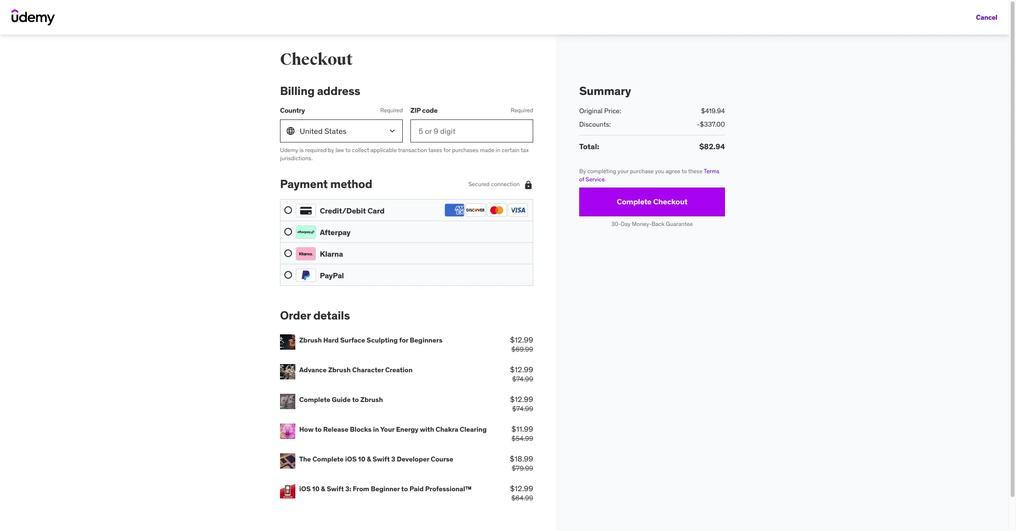 Task type: describe. For each thing, give the bounding box(es) containing it.
by completing your purchase you agree to these
[[580, 168, 704, 175]]

required
[[305, 146, 327, 153]]

$12.99 $69.99
[[510, 335, 534, 354]]

afterpay
[[320, 227, 351, 237]]

blocks
[[350, 425, 372, 434]]

billing address
[[280, 84, 361, 98]]

course
[[431, 455, 454, 464]]

the complete ios 10 & swift 3 developer course
[[299, 455, 454, 464]]

$12.99 $74.99 for advance zbrush character creation
[[510, 365, 534, 384]]

to left these
[[682, 168, 687, 175]]

2 vertical spatial zbrush
[[361, 395, 383, 404]]

order details
[[280, 308, 350, 323]]

visa image
[[508, 204, 528, 217]]

card
[[368, 206, 385, 215]]

$419.94
[[702, 106, 726, 115]]

payment
[[280, 177, 328, 192]]

credit/debit
[[320, 206, 366, 215]]

complete for complete checkout
[[617, 197, 652, 206]]

$12.99 for ios 10 & swift 3: from beginner to paid professional™
[[510, 484, 534, 493]]

udemy is required by law to collect applicable transaction taxes for purchases made in certain tax jurisdictions.
[[280, 146, 529, 162]]

0 vertical spatial zbrush
[[299, 336, 322, 345]]

$12.99 $64.99
[[510, 484, 534, 503]]

1 vertical spatial zbrush
[[328, 366, 351, 374]]

service
[[586, 176, 605, 183]]

-
[[698, 120, 700, 129]]

cancel button
[[977, 8, 998, 27]]

by
[[328, 146, 334, 153]]

order
[[280, 308, 311, 323]]

made
[[480, 146, 495, 153]]

secured
[[469, 181, 490, 188]]

discounts:
[[580, 120, 611, 129]]

address
[[317, 84, 361, 98]]

is
[[300, 146, 304, 153]]

3:
[[346, 485, 352, 493]]

purchase
[[631, 168, 654, 175]]

$11.99 $54.99
[[512, 424, 534, 443]]

udemy
[[280, 146, 298, 153]]

for inside order details element
[[400, 336, 409, 345]]

release
[[323, 425, 349, 434]]

hard
[[324, 336, 339, 345]]

chakra
[[436, 425, 459, 434]]

developer
[[397, 455, 430, 464]]

required for zip code
[[511, 107, 534, 114]]

terms of service link
[[580, 168, 720, 183]]

billing
[[280, 84, 315, 98]]

ios 10 & swift 3: from beginner to paid professional™
[[299, 485, 472, 493]]

$337.00
[[700, 120, 726, 129]]

code
[[422, 106, 438, 115]]

amex image
[[445, 204, 465, 217]]

$12.99 for complete guide to zbrush
[[510, 394, 534, 404]]

$74.99 for advance zbrush character creation
[[513, 375, 534, 384]]

professional™
[[426, 485, 472, 493]]

$69.99
[[512, 345, 534, 354]]

paid
[[410, 485, 424, 493]]

udemy image
[[12, 9, 55, 25]]

how
[[299, 425, 314, 434]]

original
[[580, 106, 603, 115]]

credit/debit card button
[[285, 204, 529, 217]]

required for country
[[381, 107, 403, 114]]

terms
[[704, 168, 720, 175]]

law
[[336, 146, 344, 153]]

taxes
[[429, 146, 443, 153]]

to right guide
[[352, 395, 359, 404]]

1 horizontal spatial 10
[[358, 455, 366, 464]]

your
[[618, 168, 629, 175]]

zip code
[[411, 106, 438, 115]]

agree
[[666, 168, 681, 175]]

billing address element
[[280, 84, 534, 162]]

complete guide to zbrush
[[299, 395, 383, 404]]

buyables image for $12.99
[[280, 334, 296, 350]]

$64.99
[[512, 494, 534, 503]]

payment method element
[[280, 177, 534, 286]]

small image
[[524, 180, 534, 189]]

paypal button
[[285, 268, 529, 282]]

0 vertical spatial ios
[[345, 455, 357, 464]]

paypal image
[[296, 269, 316, 282]]

$18.99
[[510, 454, 534, 464]]

paypal
[[320, 270, 344, 280]]

original price:
[[580, 106, 622, 115]]

the
[[299, 455, 311, 464]]

your
[[381, 425, 395, 434]]

jurisdictions.
[[280, 154, 313, 162]]

applicable
[[371, 146, 397, 153]]

sculpting
[[367, 336, 398, 345]]

price:
[[605, 106, 622, 115]]

credit/debit card
[[320, 206, 385, 215]]

zbrush hard surface sculpting for beginners
[[299, 336, 443, 345]]

for inside udemy is required by law to collect applicable transaction taxes for purchases made in certain tax jurisdictions.
[[444, 146, 451, 153]]

30-day money-back guarantee
[[612, 220, 694, 227]]

day
[[621, 220, 631, 227]]

to inside udemy is required by law to collect applicable transaction taxes for purchases made in certain tax jurisdictions.
[[346, 146, 351, 153]]

complete for complete guide to zbrush
[[299, 395, 331, 404]]

back
[[652, 220, 665, 227]]

30-
[[612, 220, 621, 227]]

clearing
[[460, 425, 487, 434]]

checkout inside complete checkout button
[[654, 197, 688, 206]]

discover image
[[466, 204, 486, 217]]



Task type: vqa. For each thing, say whether or not it's contained in the screenshot.
application
no



Task type: locate. For each thing, give the bounding box(es) containing it.
1 vertical spatial &
[[321, 485, 325, 493]]

total:
[[580, 142, 600, 151]]

1 horizontal spatial checkout
[[654, 197, 688, 206]]

- $337.00
[[698, 120, 726, 129]]

character
[[353, 366, 384, 374]]

0 horizontal spatial required
[[381, 107, 403, 114]]

0 vertical spatial buyables image
[[280, 334, 296, 350]]

0 vertical spatial $74.99
[[513, 375, 534, 384]]

details
[[314, 308, 350, 323]]

with
[[420, 425, 434, 434]]

1 vertical spatial swift
[[327, 485, 344, 493]]

checkout up billing address
[[280, 49, 353, 70]]

10 left 3:
[[312, 485, 320, 493]]

1 vertical spatial ios
[[299, 485, 311, 493]]

$79.99
[[512, 464, 534, 473]]

$82.94
[[700, 142, 726, 151]]

2 buyables image from the top
[[280, 453, 296, 469]]

buyables image for $18.99
[[280, 453, 296, 469]]

0 horizontal spatial checkout
[[280, 49, 353, 70]]

2 horizontal spatial zbrush
[[361, 395, 383, 404]]

swift
[[373, 455, 390, 464], [327, 485, 344, 493]]

4 $12.99 from the top
[[510, 484, 534, 493]]

10 up from
[[358, 455, 366, 464]]

in left your
[[373, 425, 379, 434]]

collect
[[352, 146, 369, 153]]

$74.99 up "$11.99"
[[513, 405, 534, 413]]

buyables image for ios
[[280, 483, 296, 499]]

energy
[[396, 425, 419, 434]]

0 horizontal spatial ios
[[299, 485, 311, 493]]

1 horizontal spatial swift
[[373, 455, 390, 464]]

beginners
[[410, 336, 443, 345]]

2 vertical spatial complete
[[313, 455, 344, 464]]

buyables image
[[280, 364, 296, 380], [280, 394, 296, 409], [280, 424, 296, 439], [280, 483, 296, 499]]

complete up money-
[[617, 197, 652, 206]]

1 horizontal spatial in
[[496, 146, 501, 153]]

3 buyables image from the top
[[280, 424, 296, 439]]

$12.99 $74.99 down $69.99 at right bottom
[[510, 365, 534, 384]]

10
[[358, 455, 366, 464], [312, 485, 320, 493]]

1 buyables image from the top
[[280, 334, 296, 350]]

0 vertical spatial for
[[444, 146, 451, 153]]

payment method
[[280, 177, 373, 192]]

1 vertical spatial checkout
[[654, 197, 688, 206]]

2 buyables image from the top
[[280, 394, 296, 409]]

$74.99 down $69.99 at right bottom
[[513, 375, 534, 384]]

summary element
[[580, 84, 726, 152]]

0 horizontal spatial for
[[400, 336, 409, 345]]

1 horizontal spatial for
[[444, 146, 451, 153]]

1 vertical spatial buyables image
[[280, 453, 296, 469]]

1 horizontal spatial ios
[[345, 455, 357, 464]]

creation
[[385, 366, 413, 374]]

1 $74.99 from the top
[[513, 375, 534, 384]]

mastercard image
[[487, 204, 507, 217]]

$12.99 $74.99 up "$11.99"
[[510, 394, 534, 413]]

4 buyables image from the top
[[280, 483, 296, 499]]

by
[[580, 168, 586, 175]]

2 $12.99 from the top
[[510, 365, 534, 374]]

for
[[444, 146, 451, 153], [400, 336, 409, 345]]

of
[[580, 176, 585, 183]]

zbrush down character
[[361, 395, 383, 404]]

how to release blocks in your energy with chakra clearing
[[299, 425, 487, 434]]

complete
[[617, 197, 652, 206], [299, 395, 331, 404], [313, 455, 344, 464]]

$54.99
[[512, 434, 534, 443]]

in right made
[[496, 146, 501, 153]]

required
[[381, 107, 403, 114], [511, 107, 534, 114]]

zbrush left the hard
[[299, 336, 322, 345]]

in inside order details element
[[373, 425, 379, 434]]

3 $12.99 from the top
[[510, 394, 534, 404]]

surface
[[340, 336, 365, 345]]

zip
[[411, 106, 421, 115]]

0 vertical spatial 10
[[358, 455, 366, 464]]

zbrush right 'advance'
[[328, 366, 351, 374]]

transaction
[[398, 146, 427, 153]]

0 horizontal spatial 10
[[312, 485, 320, 493]]

5 or 9 digit text field
[[411, 119, 534, 142]]

0 horizontal spatial &
[[321, 485, 325, 493]]

to right how
[[315, 425, 322, 434]]

0 horizontal spatial swift
[[327, 485, 344, 493]]

$12.99 up $64.99
[[510, 484, 534, 493]]

beginner
[[371, 485, 400, 493]]

2 $74.99 from the top
[[513, 405, 534, 413]]

checkout up the guarantee
[[654, 197, 688, 206]]

1 horizontal spatial &
[[367, 455, 371, 464]]

complete checkout button
[[580, 188, 726, 216]]

guarantee
[[666, 220, 694, 227]]

order details element
[[280, 308, 534, 507]]

1 horizontal spatial required
[[511, 107, 534, 114]]

completing
[[588, 168, 617, 175]]

ios up 3:
[[345, 455, 357, 464]]

purchases
[[452, 146, 479, 153]]

buyables image for how
[[280, 424, 296, 439]]

to right law
[[346, 146, 351, 153]]

buyables image for complete
[[280, 394, 296, 409]]

complete checkout
[[617, 197, 688, 206]]

0 vertical spatial $12.99 $74.99
[[510, 365, 534, 384]]

afterpay button
[[285, 225, 529, 239]]

$11.99
[[512, 424, 534, 434]]

$12.99 for advance zbrush character creation
[[510, 365, 534, 374]]

.
[[605, 176, 607, 183]]

cancel
[[977, 13, 998, 21]]

$12.99 down $69.99 at right bottom
[[510, 365, 534, 374]]

1 $12.99 from the top
[[510, 335, 534, 345]]

in
[[496, 146, 501, 153], [373, 425, 379, 434]]

klarna image
[[296, 247, 316, 261]]

$12.99 for zbrush hard surface sculpting for beginners
[[510, 335, 534, 345]]

afterpay image
[[296, 226, 316, 239]]

$74.99 for complete guide to zbrush
[[513, 405, 534, 413]]

buyables image
[[280, 334, 296, 350], [280, 453, 296, 469]]

in inside udemy is required by law to collect applicable transaction taxes for purchases made in certain tax jurisdictions.
[[496, 146, 501, 153]]

buyables image left the
[[280, 453, 296, 469]]

1 vertical spatial 10
[[312, 485, 320, 493]]

0 vertical spatial in
[[496, 146, 501, 153]]

$12.99 $74.99 for complete guide to zbrush
[[510, 394, 534, 413]]

buyables image for advance
[[280, 364, 296, 380]]

1 vertical spatial in
[[373, 425, 379, 434]]

1 vertical spatial $12.99 $74.99
[[510, 394, 534, 413]]

swift left 3:
[[327, 485, 344, 493]]

terms of service
[[580, 168, 720, 183]]

1 vertical spatial $74.99
[[513, 405, 534, 413]]

required up tax
[[511, 107, 534, 114]]

1 vertical spatial for
[[400, 336, 409, 345]]

money-
[[632, 220, 652, 227]]

checkout
[[280, 49, 353, 70], [654, 197, 688, 206]]

0 vertical spatial &
[[367, 455, 371, 464]]

complete inside button
[[617, 197, 652, 206]]

1 vertical spatial complete
[[299, 395, 331, 404]]

ios
[[345, 455, 357, 464], [299, 485, 311, 493]]

0 vertical spatial swift
[[373, 455, 390, 464]]

3
[[392, 455, 396, 464]]

0 horizontal spatial in
[[373, 425, 379, 434]]

from
[[353, 485, 370, 493]]

klarna
[[320, 249, 343, 258]]

tax
[[521, 146, 529, 153]]

card image
[[296, 204, 316, 217]]

country
[[280, 106, 305, 115]]

$12.99
[[510, 335, 534, 345], [510, 365, 534, 374], [510, 394, 534, 404], [510, 484, 534, 493]]

1 horizontal spatial zbrush
[[328, 366, 351, 374]]

advance
[[299, 366, 327, 374]]

ios down the
[[299, 485, 311, 493]]

2 required from the left
[[511, 107, 534, 114]]

$18.99 $79.99
[[510, 454, 534, 473]]

complete left guide
[[299, 395, 331, 404]]

$74.99
[[513, 375, 534, 384], [513, 405, 534, 413]]

guide
[[332, 395, 351, 404]]

$12.99 up "$11.99"
[[510, 394, 534, 404]]

2 $12.99 $74.99 from the top
[[510, 394, 534, 413]]

& left 3:
[[321, 485, 325, 493]]

method
[[331, 177, 373, 192]]

to left paid
[[402, 485, 408, 493]]

0 horizontal spatial zbrush
[[299, 336, 322, 345]]

1 required from the left
[[381, 107, 403, 114]]

& left 3
[[367, 455, 371, 464]]

for right sculpting
[[400, 336, 409, 345]]

for right taxes
[[444, 146, 451, 153]]

$12.99 up $69.99 at right bottom
[[510, 335, 534, 345]]

&
[[367, 455, 371, 464], [321, 485, 325, 493]]

swift left 3
[[373, 455, 390, 464]]

buyables image down order
[[280, 334, 296, 350]]

zbrush
[[299, 336, 322, 345], [328, 366, 351, 374], [361, 395, 383, 404]]

1 buyables image from the top
[[280, 364, 296, 380]]

0 vertical spatial checkout
[[280, 49, 353, 70]]

summary
[[580, 84, 632, 98]]

complete right the
[[313, 455, 344, 464]]

you
[[656, 168, 665, 175]]

these
[[689, 168, 703, 175]]

0 vertical spatial complete
[[617, 197, 652, 206]]

advance zbrush character creation
[[299, 366, 413, 374]]

connection
[[492, 181, 520, 188]]

required left zip
[[381, 107, 403, 114]]

1 $12.99 $74.99 from the top
[[510, 365, 534, 384]]



